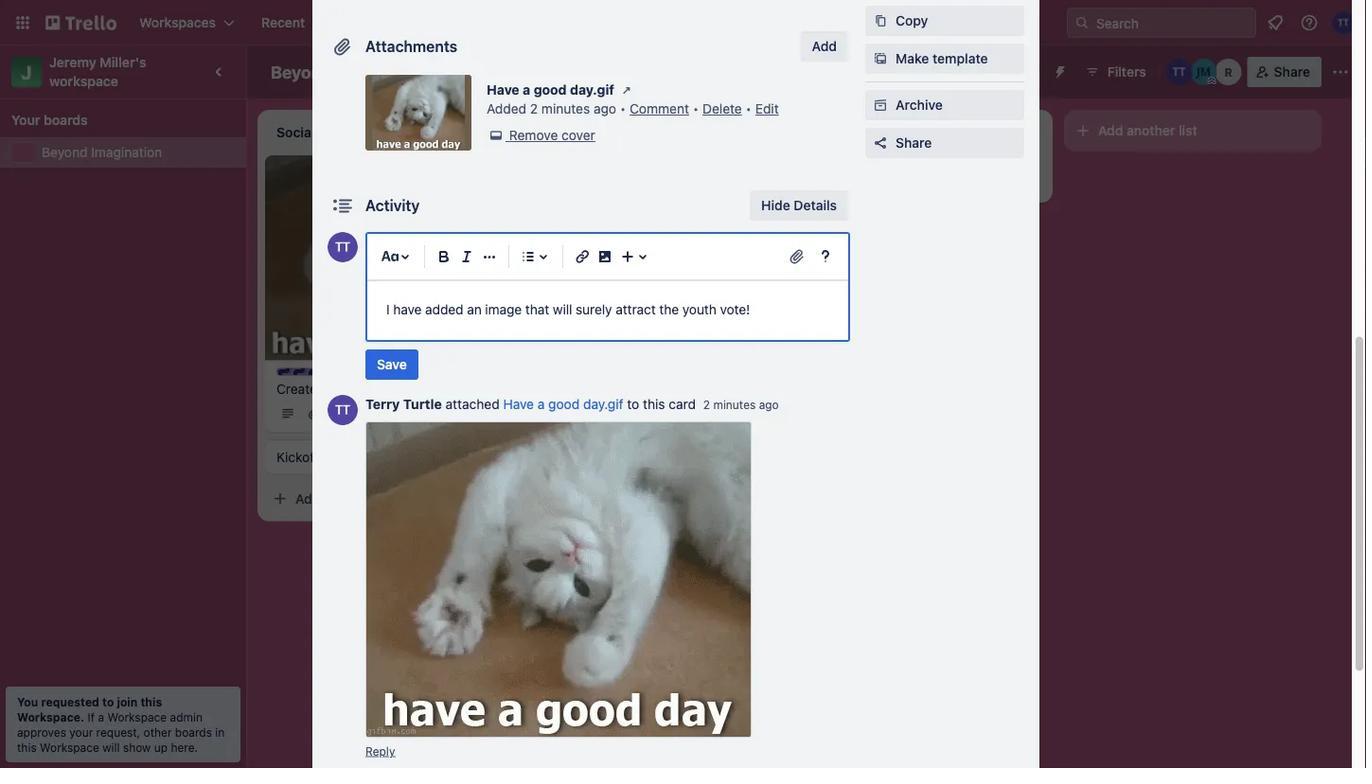Task type: locate. For each thing, give the bounding box(es) containing it.
0 horizontal spatial boards
[[44, 112, 88, 128]]

1 horizontal spatial to
[[627, 396, 639, 412]]

cover
[[562, 127, 596, 143]]

1 horizontal spatial imagination
[[336, 62, 432, 82]]

primary element
[[0, 0, 1367, 45]]

1 horizontal spatial boards
[[175, 725, 212, 739]]

sm image inside "copy" link
[[871, 11, 890, 30]]

delete
[[703, 101, 742, 116]]

jeremy miller (jeremymiller198) image
[[1191, 59, 1218, 85]]

add a card button for the bottommost create from template… image
[[265, 483, 477, 514]]

1 horizontal spatial will
[[553, 302, 572, 317]]

1 vertical spatial this
[[141, 695, 162, 708]]

0 horizontal spatial beyond imagination
[[42, 144, 162, 160]]

2
[[530, 101, 538, 116], [703, 398, 710, 411]]

a
[[523, 82, 531, 98], [593, 217, 600, 233], [538, 396, 545, 412], [324, 490, 331, 506], [98, 710, 104, 724]]

0 horizontal spatial 2
[[530, 101, 538, 116]]

1 horizontal spatial minutes
[[714, 398, 756, 411]]

have right attached
[[503, 396, 534, 412]]

share down archive
[[896, 135, 932, 151]]

imagination
[[336, 62, 432, 82], [91, 144, 162, 160]]

boards right the your
[[44, 112, 88, 128]]

will down request,
[[102, 741, 120, 754]]

sm image left archive
[[871, 96, 890, 115]]

0 horizontal spatial card
[[335, 490, 363, 506]]

surely
[[576, 302, 612, 317]]

filters button
[[1079, 57, 1152, 87]]

ago
[[594, 101, 617, 116], [759, 398, 779, 411]]

1 vertical spatial imagination
[[91, 144, 162, 160]]

add another list
[[1099, 123, 1198, 138]]

terry turtle (terryturtle) image
[[1332, 11, 1355, 34], [328, 232, 358, 262]]

image image
[[594, 245, 616, 268]]

2 horizontal spatial this
[[643, 396, 665, 412]]

a up image
[[593, 217, 600, 233]]

sm image up comment
[[617, 80, 636, 99]]

1 vertical spatial share
[[896, 135, 932, 151]]

1 vertical spatial terry turtle (terryturtle) image
[[328, 232, 358, 262]]

0 horizontal spatial this
[[17, 741, 37, 754]]

add down kickoff
[[295, 490, 321, 506]]

1 vertical spatial beyond
[[42, 144, 88, 160]]

card
[[604, 217, 632, 233], [669, 396, 696, 412], [335, 490, 363, 506]]

i have added an image that will surely attract the youth vote!
[[386, 302, 750, 317]]

sm image for archive
[[871, 96, 890, 115]]

share button down archive link
[[866, 128, 1025, 158]]

archive
[[896, 97, 943, 113]]

italic ⌘i image
[[456, 245, 478, 268]]

sm image
[[871, 11, 890, 30], [487, 126, 506, 145]]

to left join at the bottom left
[[102, 695, 114, 708]]

1 vertical spatial 2
[[703, 398, 710, 411]]

image
[[485, 302, 522, 317]]

0 vertical spatial share button
[[1248, 57, 1322, 87]]

0 horizontal spatial workspace
[[40, 741, 99, 754]]

2 minutes ago link
[[703, 398, 779, 411]]

ago inside terry turtle attached have a good day.gif to this card 2 minutes ago
[[759, 398, 779, 411]]

jeremy miller's workspace
[[49, 54, 150, 89]]

1 vertical spatial beyond imagination
[[42, 144, 162, 160]]

1 horizontal spatial beyond
[[271, 62, 332, 82]]

sm image for remove cover
[[487, 126, 506, 145]]

0 horizontal spatial create from template… image
[[485, 491, 500, 506]]

0 vertical spatial add a card button
[[534, 210, 746, 241]]

to inside the you requested to join this workspace.
[[102, 695, 114, 708]]

1 horizontal spatial add a card
[[564, 217, 632, 233]]

have up added
[[487, 82, 520, 98]]

beyond
[[271, 62, 332, 82], [42, 144, 88, 160]]

2 vertical spatial this
[[17, 741, 37, 754]]

have
[[393, 302, 422, 317]]

1 horizontal spatial sm image
[[871, 11, 890, 30]]

customize views image
[[604, 63, 623, 81]]

0 vertical spatial 2
[[530, 101, 538, 116]]

save
[[377, 357, 407, 372]]

this inside "if a workspace admin approves your request, other boards in this workspace will show up here."
[[17, 741, 37, 754]]

card down meeting
[[335, 490, 363, 506]]

your boards with 1 items element
[[11, 109, 225, 132]]

0 horizontal spatial add a card
[[295, 490, 363, 506]]

a down kickoff meeting
[[324, 490, 331, 506]]

beyond imagination down the attachments
[[271, 62, 432, 82]]

1 vertical spatial card
[[669, 396, 696, 412]]

r button
[[1216, 59, 1242, 85]]

0 horizontal spatial terry turtle (terryturtle) image
[[328, 232, 358, 262]]

will inside "if a workspace admin approves your request, other boards in this workspace will show up here."
[[102, 741, 120, 754]]

share button
[[1248, 57, 1322, 87], [866, 128, 1025, 158]]

sm image
[[871, 49, 890, 68], [617, 80, 636, 99], [871, 96, 890, 115]]

add a card button up editor toolbar toolbar
[[534, 210, 746, 241]]

sm image for make template
[[871, 49, 890, 68]]

color: purple, title: none image
[[277, 368, 314, 375]]

attachments
[[366, 37, 458, 55]]

day.gif down "main content area, start typing to enter text." text box
[[583, 396, 624, 412]]

add a card down kickoff meeting
[[295, 490, 363, 506]]

add a card button for right create from template… image
[[534, 210, 746, 241]]

sm image down added
[[487, 126, 506, 145]]

workspace
[[107, 710, 167, 724], [40, 741, 99, 754]]

save button
[[366, 349, 418, 380]]

sm image for copy
[[871, 11, 890, 30]]

sm image inside archive link
[[871, 96, 890, 115]]

open help dialog image
[[814, 245, 837, 268]]

link image
[[571, 245, 594, 268]]

add a card up image
[[564, 217, 632, 233]]

0 vertical spatial card
[[604, 217, 632, 233]]

day.gif down customize views icon
[[570, 82, 615, 98]]

card up editor toolbar toolbar
[[604, 217, 632, 233]]

a right if
[[98, 710, 104, 724]]

your
[[11, 112, 40, 128]]

sm image left make
[[871, 49, 890, 68]]

terry turtle (terryturtle) image right turtle
[[477, 402, 500, 425]]

rubyanndersson (rubyanndersson) image
[[1216, 59, 1242, 85]]

1 vertical spatial will
[[102, 741, 120, 754]]

1 horizontal spatial workspace
[[107, 710, 167, 724]]

1 vertical spatial add a card
[[295, 490, 363, 506]]

reply
[[366, 744, 395, 758]]

0 horizontal spatial to
[[102, 695, 114, 708]]

0 vertical spatial sm image
[[871, 11, 890, 30]]

a inside "if a workspace admin approves your request, other boards in this workspace will show up here."
[[98, 710, 104, 724]]

imagination down your boards with 1 items element
[[91, 144, 162, 160]]

0 vertical spatial beyond imagination
[[271, 62, 432, 82]]

0 horizontal spatial will
[[102, 741, 120, 754]]

terry turtle (terryturtle) image left text styles image
[[328, 232, 358, 262]]

create from template… image
[[754, 218, 769, 233], [485, 491, 500, 506]]

add
[[812, 38, 837, 54], [1099, 123, 1124, 138], [564, 217, 589, 233], [295, 490, 321, 506]]

power ups image
[[1019, 64, 1034, 80]]

this down approves
[[17, 741, 37, 754]]

add left another
[[1099, 123, 1124, 138]]

workspace.
[[17, 710, 84, 724]]

copy
[[896, 13, 928, 28]]

1 horizontal spatial card
[[604, 217, 632, 233]]

1 vertical spatial minutes
[[714, 398, 756, 411]]

add a card button
[[534, 210, 746, 241], [265, 483, 477, 514]]

0 vertical spatial good
[[534, 82, 567, 98]]

0 vertical spatial workspace
[[107, 710, 167, 724]]

will
[[553, 302, 572, 317], [102, 741, 120, 754]]

workspace
[[49, 73, 118, 89]]

0 vertical spatial boards
[[44, 112, 88, 128]]

1 vertical spatial workspace
[[40, 741, 99, 754]]

1 horizontal spatial beyond imagination
[[271, 62, 432, 82]]

minutes inside terry turtle attached have a good day.gif to this card 2 minutes ago
[[714, 398, 756, 411]]

vote!
[[720, 302, 750, 317]]

this right join at the bottom left
[[141, 695, 162, 708]]

1 vertical spatial add a card button
[[265, 483, 477, 514]]

boards
[[44, 112, 88, 128], [175, 725, 212, 739]]

sm image inside make template "link"
[[871, 49, 890, 68]]

requested
[[41, 695, 99, 708]]

workspace down join at the bottom left
[[107, 710, 167, 724]]

1 vertical spatial share button
[[866, 128, 1025, 158]]

list
[[1179, 123, 1198, 138]]

0 vertical spatial will
[[553, 302, 572, 317]]

0 vertical spatial share
[[1274, 64, 1311, 80]]

text styles image
[[379, 245, 402, 268]]

share
[[1274, 64, 1311, 80], [896, 135, 932, 151]]

boards down 'admin'
[[175, 725, 212, 739]]

share left "show menu" image
[[1274, 64, 1311, 80]]

have
[[487, 82, 520, 98], [503, 396, 534, 412]]

0 horizontal spatial beyond
[[42, 144, 88, 160]]

this left 2 minutes ago link
[[643, 396, 665, 412]]

0 horizontal spatial minutes
[[542, 101, 590, 116]]

1 horizontal spatial ago
[[759, 398, 779, 411]]

you requested to join this workspace.
[[17, 695, 162, 724]]

editor toolbar toolbar
[[375, 241, 841, 272]]

if
[[88, 710, 95, 724]]

1 horizontal spatial add a card button
[[534, 210, 746, 241]]

miller's
[[100, 54, 147, 70]]

comment link
[[630, 101, 689, 116]]

0 horizontal spatial sm image
[[487, 126, 506, 145]]

1 horizontal spatial this
[[141, 695, 162, 708]]

terry turtle (terryturtle) image left terry
[[328, 395, 358, 425]]

0 vertical spatial add a card
[[564, 217, 632, 233]]

0 horizontal spatial share button
[[866, 128, 1025, 158]]

Main content area, start typing to enter text. text field
[[386, 298, 830, 321]]

add a card button down kickoff meeting link
[[265, 483, 477, 514]]

will right that on the left
[[553, 302, 572, 317]]

0 vertical spatial beyond
[[271, 62, 332, 82]]

add a card
[[564, 217, 632, 233], [295, 490, 363, 506]]

card left 2 minutes ago link
[[669, 396, 696, 412]]

1 vertical spatial have
[[503, 396, 534, 412]]

Search field
[[1090, 9, 1256, 37]]

automation image
[[1045, 57, 1072, 83]]

1 vertical spatial ago
[[759, 398, 779, 411]]

beyond inside the board name text box
[[271, 62, 332, 82]]

0 vertical spatial create from template… image
[[754, 218, 769, 233]]

Board name text field
[[261, 57, 442, 87]]

filters
[[1108, 64, 1147, 80]]

1 vertical spatial good
[[548, 396, 580, 412]]

1 vertical spatial boards
[[175, 725, 212, 739]]

0 vertical spatial terry turtle (terryturtle) image
[[1332, 11, 1355, 34]]

show
[[123, 741, 151, 754]]

0 horizontal spatial share
[[896, 135, 932, 151]]

1 vertical spatial to
[[102, 695, 114, 708]]

to right have a good day.gif link
[[627, 396, 639, 412]]

in
[[215, 725, 225, 739]]

2 vertical spatial card
[[335, 490, 363, 506]]

0 vertical spatial imagination
[[336, 62, 432, 82]]

create instagram
[[277, 381, 382, 396]]

good up added 2 minutes ago
[[534, 82, 567, 98]]

minutes
[[542, 101, 590, 116], [714, 398, 756, 411]]

2 inside terry turtle attached have a good day.gif to this card 2 minutes ago
[[703, 398, 710, 411]]

good right attached
[[548, 396, 580, 412]]

1 horizontal spatial 2
[[703, 398, 710, 411]]

terry
[[366, 396, 400, 412]]

1 vertical spatial sm image
[[487, 126, 506, 145]]

jeremy
[[49, 54, 96, 70]]

kickoff
[[277, 449, 319, 464]]

attach and insert link image
[[788, 247, 807, 266]]

add up link icon
[[564, 217, 589, 233]]

beyond imagination
[[271, 62, 432, 82], [42, 144, 162, 160]]

sm image left copy
[[871, 11, 890, 30]]

terry turtle (terryturtle) image left r
[[1166, 59, 1193, 85]]

terry turtle (terryturtle) image
[[1166, 59, 1193, 85], [328, 395, 358, 425], [477, 402, 500, 425]]

workspace down your
[[40, 741, 99, 754]]

1 horizontal spatial create from template… image
[[754, 218, 769, 233]]

the
[[660, 302, 679, 317]]

imagination down the attachments
[[336, 62, 432, 82]]

day.gif
[[570, 82, 615, 98], [583, 396, 624, 412]]

0 horizontal spatial add a card button
[[265, 483, 477, 514]]

other
[[144, 725, 172, 739]]

terry turtle (terryturtle) image right open information menu image
[[1332, 11, 1355, 34]]

meeting
[[323, 449, 372, 464]]

star or unstar board image
[[453, 64, 468, 80]]

share button down 0 notifications icon
[[1248, 57, 1322, 87]]

beyond imagination inside the board name text box
[[271, 62, 432, 82]]

0 horizontal spatial ago
[[594, 101, 617, 116]]

make template link
[[866, 44, 1025, 74]]

good
[[534, 82, 567, 98], [548, 396, 580, 412]]

beyond imagination down your boards with 1 items element
[[42, 144, 162, 160]]



Task type: describe. For each thing, give the bounding box(es) containing it.
request,
[[96, 725, 140, 739]]

archive link
[[866, 90, 1025, 120]]

0 vertical spatial this
[[643, 396, 665, 412]]

add button
[[801, 31, 849, 62]]

approves
[[17, 725, 66, 739]]

0 horizontal spatial terry turtle (terryturtle) image
[[328, 395, 358, 425]]

1 horizontal spatial terry turtle (terryturtle) image
[[477, 402, 500, 425]]

create instagram link
[[277, 379, 496, 398]]

remove cover
[[509, 127, 596, 143]]

bold ⌘b image
[[433, 245, 456, 268]]

admin
[[170, 710, 203, 724]]

a up added
[[523, 82, 531, 98]]

a right attached
[[538, 396, 545, 412]]

lists image
[[517, 245, 540, 268]]

1 vertical spatial create from template… image
[[485, 491, 500, 506]]

beyond inside beyond imagination link
[[42, 144, 88, 160]]

1
[[326, 407, 331, 420]]

hide
[[762, 197, 790, 213]]

beyond imagination link
[[42, 143, 235, 162]]

you
[[17, 695, 38, 708]]

2 horizontal spatial card
[[669, 396, 696, 412]]

template
[[933, 51, 988, 66]]

0 notifications image
[[1264, 11, 1287, 34]]

0 horizontal spatial imagination
[[91, 144, 162, 160]]

i
[[386, 302, 390, 317]]

instagram
[[321, 381, 382, 396]]

show menu image
[[1331, 63, 1350, 81]]

board link
[[514, 57, 594, 87]]

make template
[[896, 51, 988, 66]]

terry turtle attached have a good day.gif to this card 2 minutes ago
[[366, 396, 779, 412]]

added
[[487, 101, 527, 116]]

attached
[[446, 396, 500, 412]]

create
[[277, 381, 317, 396]]

imagination inside the board name text box
[[336, 62, 432, 82]]

make
[[896, 51, 929, 66]]

remove
[[509, 127, 558, 143]]

kickoff meeting
[[277, 449, 372, 464]]

0 vertical spatial to
[[627, 396, 639, 412]]

an
[[467, 302, 482, 317]]

added
[[425, 302, 464, 317]]

add left make
[[812, 38, 837, 54]]

edit link
[[756, 101, 779, 116]]

0 vertical spatial day.gif
[[570, 82, 615, 98]]

attract
[[616, 302, 656, 317]]

workspace visible image
[[487, 64, 502, 80]]

1 horizontal spatial share button
[[1248, 57, 1322, 87]]

hide details link
[[750, 190, 849, 221]]

have a good day.gif
[[487, 82, 615, 98]]

1 vertical spatial day.gif
[[583, 396, 624, 412]]

open information menu image
[[1300, 13, 1319, 32]]

more formatting image
[[478, 245, 501, 268]]

board
[[546, 64, 583, 80]]

copy link
[[866, 6, 1025, 36]]

reply link
[[366, 744, 395, 758]]

activity
[[366, 197, 420, 214]]

comment
[[630, 101, 689, 116]]

edit
[[756, 101, 779, 116]]

delete link
[[703, 101, 742, 116]]

this inside the you requested to join this workspace.
[[141, 695, 162, 708]]

back to home image
[[45, 8, 116, 38]]

turtle
[[403, 396, 442, 412]]

your boards
[[11, 112, 88, 128]]

will inside "main content area, start typing to enter text." text box
[[553, 302, 572, 317]]

join
[[117, 695, 138, 708]]

2 horizontal spatial terry turtle (terryturtle) image
[[1166, 59, 1193, 85]]

add another list button
[[1064, 110, 1322, 152]]

details
[[794, 197, 837, 213]]

up
[[154, 741, 168, 754]]

r
[[1225, 65, 1233, 79]]

that
[[525, 302, 549, 317]]

your
[[69, 725, 93, 739]]

another
[[1127, 123, 1176, 138]]

added 2 minutes ago
[[487, 101, 617, 116]]

youth
[[683, 302, 717, 317]]

remove cover link
[[487, 126, 596, 145]]

1 horizontal spatial terry turtle (terryturtle) image
[[1332, 11, 1355, 34]]

hide details
[[762, 197, 837, 213]]

here.
[[171, 741, 198, 754]]

kickoff meeting link
[[277, 447, 496, 466]]

boards inside "if a workspace admin approves your request, other boards in this workspace will show up here."
[[175, 725, 212, 739]]

have a good day.gif link
[[503, 396, 624, 412]]

0 vertical spatial ago
[[594, 101, 617, 116]]

search image
[[1075, 15, 1090, 30]]

0 vertical spatial minutes
[[542, 101, 590, 116]]

if a workspace admin approves your request, other boards in this workspace will show up here.
[[17, 710, 225, 754]]

j
[[21, 61, 32, 83]]

0 vertical spatial have
[[487, 82, 520, 98]]

1 horizontal spatial share
[[1274, 64, 1311, 80]]



Task type: vqa. For each thing, say whether or not it's contained in the screenshot.
Beyond Imagination within the Board name 'text field'
yes



